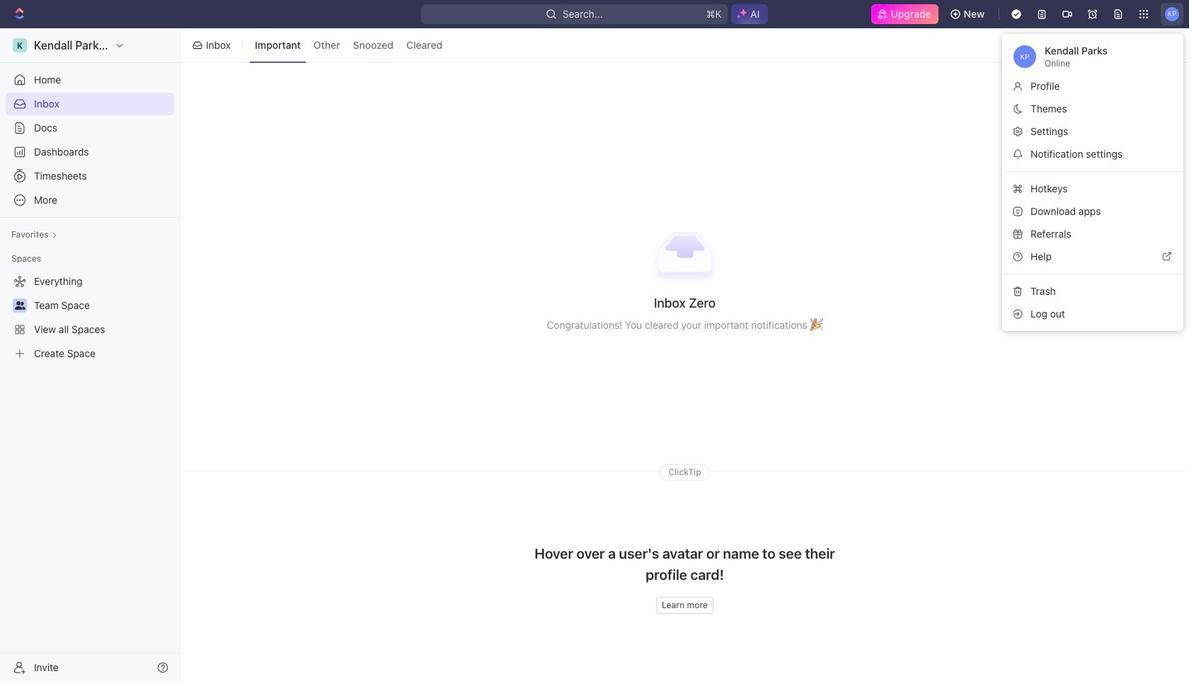 Task type: vqa. For each thing, say whether or not it's contained in the screenshot.
"tree" at the left inside sidebar "Navigation"
yes



Task type: locate. For each thing, give the bounding box(es) containing it.
tree inside sidebar navigation
[[6, 270, 174, 365]]

tree
[[6, 270, 174, 365]]

sidebar navigation
[[0, 28, 181, 682]]

tab list
[[247, 25, 450, 65]]



